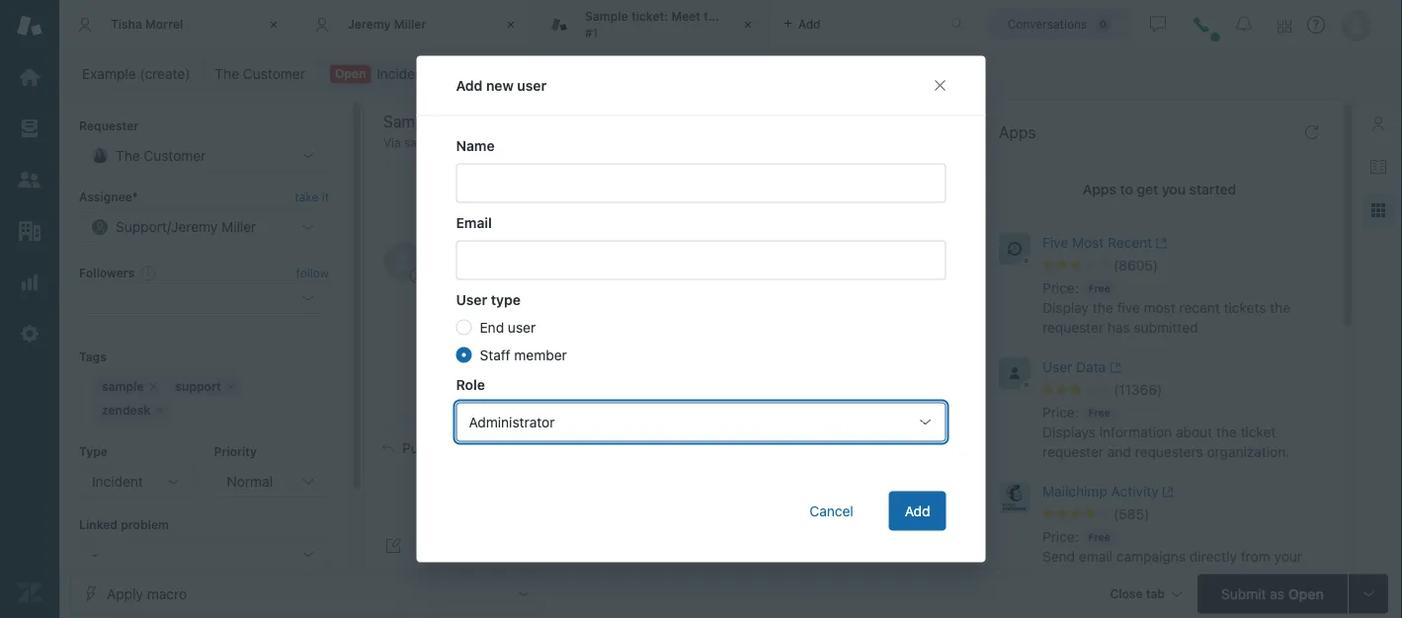 Task type: describe. For each thing, give the bounding box(es) containing it.
staff member
[[480, 347, 567, 363]]

close image for tisha morrel
[[264, 15, 284, 35]]

instructions
[[626, 325, 702, 341]]

price: free display the five most recent tickets the requester has submitted
[[1043, 280, 1291, 336]]

conversations button
[[987, 8, 1133, 40]]

follow
[[296, 266, 329, 280]]

apps for apps
[[999, 123, 1036, 142]]

directly
[[1190, 549, 1238, 565]]

(opens in a new tab) image
[[1159, 487, 1174, 498]]

price: for display
[[1043, 280, 1079, 297]]

the inside secondary element
[[215, 66, 239, 82]]

the up has
[[1093, 300, 1114, 316]]

zendesk products image
[[1278, 19, 1292, 33]]

1 horizontal spatial the customer
[[574, 442, 656, 456]]

a inside i'm sending an email because i'm having a problem setting up your new product. can you help me troubleshoot? thanks, the customer
[[700, 139, 707, 155]]

(opens in a new tab) image for five most recent
[[1153, 238, 1168, 249]]

member
[[514, 347, 567, 363]]

of
[[562, 307, 575, 323]]

as
[[1271, 586, 1285, 602]]

submitted
[[1134, 320, 1199, 336]]

example (create) button
[[69, 60, 203, 88]]

five most recent
[[1043, 235, 1153, 251]]

from
[[1241, 549, 1271, 565]]

Email field
[[456, 241, 946, 280]]

incident button
[[79, 467, 194, 498]]

draft mode image
[[386, 539, 401, 555]]

hey,
[[439, 289, 467, 306]]

get
[[1137, 181, 1159, 198]]

i
[[568, 289, 571, 306]]

email for an
[[536, 139, 569, 155]]

thursday
[[857, 245, 909, 258]]

started
[[1190, 181, 1237, 198]]

email
[[456, 215, 492, 231]]

normal
[[227, 474, 273, 490]]

secondary element
[[59, 54, 1403, 94]]

ticket:
[[632, 9, 668, 23]]

five most recent link
[[1043, 233, 1293, 257]]

user data
[[1043, 359, 1106, 376]]

with
[[477, 307, 504, 323]]

assignee*
[[79, 190, 138, 204]]

hey, the customer, i saw you ordered the
[[439, 289, 705, 306]]

information
[[1100, 425, 1173, 441]]

apps for apps to get you started
[[1083, 181, 1117, 198]]

mailchimp activity image
[[999, 482, 1031, 514]]

new inside dialog
[[486, 77, 514, 93]]

ticket inside price: free displays information about the ticket requester and requesters organization.
[[1241, 425, 1276, 441]]

user for user type
[[456, 292, 488, 308]]

setting
[[767, 139, 811, 155]]

apps to get you started
[[1083, 181, 1237, 198]]

the customer inside secondary element
[[215, 66, 305, 82]]

campaigns
[[1117, 549, 1186, 565]]

the inside price: free displays information about the ticket requester and requesters organization.
[[1217, 425, 1237, 441]]

problem inside i'm sending an email because i'm having a problem setting up your new product. can you help me troubleshoot? thanks, the customer
[[711, 139, 764, 155]]

customer inside i'm sending an email because i'm having a problem setting up your new product. can you help me troubleshoot? thanks, the customer
[[467, 192, 529, 208]]

sample
[[585, 9, 628, 23]]

views image
[[17, 116, 43, 141]]

most
[[1072, 235, 1104, 251]]

all
[[508, 307, 522, 323]]

0 vertical spatial to
[[1120, 181, 1134, 198]]

the down saw
[[579, 307, 600, 323]]

Subject field
[[380, 110, 849, 133]]

requester inside price: free displays information about the ticket requester and requesters organization.
[[1043, 444, 1104, 461]]

jeremy miller link
[[439, 243, 529, 259]]

add new user
[[456, 77, 547, 93]]

can inside . can you confirm your kit came with all parts of the here's a link to our assembly instructions in the mean time.
[[771, 289, 797, 306]]

1 vertical spatial ticket
[[448, 136, 479, 150]]

(585)
[[1114, 507, 1150, 523]]

an
[[516, 139, 532, 155]]

reporting image
[[17, 270, 43, 296]]

the right tickets
[[1270, 300, 1291, 316]]

tisha
[[111, 17, 142, 31]]

time.
[[783, 325, 815, 341]]

confirm
[[827, 289, 876, 306]]

0 horizontal spatial mailchimp
[[1043, 484, 1108, 500]]

admin image
[[17, 321, 43, 347]]

get started image
[[17, 64, 43, 90]]

mean
[[745, 325, 780, 341]]

add for add
[[905, 503, 931, 519]]

cc button
[[944, 440, 964, 458]]

mailchimp activity
[[1043, 484, 1159, 500]]

incident
[[92, 474, 143, 490]]

product.
[[439, 157, 493, 173]]

saw
[[575, 289, 600, 306]]

thursday 07:36
[[857, 245, 945, 258]]

the right the in
[[720, 325, 741, 341]]

end
[[480, 319, 504, 336]]

add for add new user
[[456, 77, 483, 93]]

jeremy miller tab
[[297, 0, 534, 49]]

it
[[322, 190, 329, 204]]

user for user data
[[1043, 359, 1073, 376]]

role
[[456, 377, 485, 393]]

parts
[[526, 307, 559, 323]]

jeremy miller
[[348, 17, 426, 31]]

tisha morrel tab
[[59, 0, 297, 49]]

assign button
[[439, 263, 476, 281]]

tab containing sample ticket: meet the ticket
[[534, 0, 771, 49]]

zendesk
[[1043, 569, 1098, 585]]

2 vertical spatial customer
[[599, 442, 656, 456]]

the inside "sample ticket: meet the ticket #1"
[[704, 9, 723, 23]]

normal button
[[214, 467, 329, 498]]

customer,
[[499, 289, 564, 306]]

(11366)
[[1114, 382, 1163, 398]]

linked problem
[[79, 518, 169, 532]]

to inside . can you confirm your kit came with all parts of the here's a link to our assembly instructions in the mean time.
[[521, 325, 534, 341]]

our
[[538, 325, 559, 341]]

five most recent image
[[999, 233, 1031, 265]]

example (create)
[[82, 66, 190, 82]]

new inside i'm sending an email because i'm having a problem setting up your new product. can you help me troubleshoot? thanks, the customer
[[867, 139, 893, 155]]

main element
[[0, 0, 59, 619]]

can inside i'm sending an email because i'm having a problem setting up your new product. can you help me troubleshoot? thanks, the customer
[[497, 157, 522, 173]]

conversationlabel log
[[364, 77, 980, 499]]

take it button
[[295, 187, 329, 207]]

submit
[[1222, 586, 1267, 602]]

(8605)
[[1114, 257, 1159, 274]]



Task type: locate. For each thing, give the bounding box(es) containing it.
1 i'm from the left
[[439, 139, 458, 155]]

requesters
[[1135, 444, 1204, 461]]

here's
[[439, 325, 480, 341]]

1 free from the top
[[1089, 283, 1111, 294]]

0 horizontal spatial new
[[486, 77, 514, 93]]

jeremy for jeremy miller
[[348, 17, 391, 31]]

customer inside secondary element
[[243, 66, 305, 82]]

0 vertical spatial a
[[700, 139, 707, 155]]

a inside . can you confirm your kit came with all parts of the here's a link to our assembly instructions in the mean time.
[[484, 325, 492, 341]]

miller for jeremy miller assign
[[492, 243, 529, 259]]

miller inside "jeremy miller" tab
[[394, 17, 426, 31]]

1 requester from the top
[[1043, 320, 1104, 336]]

open inside secondary element
[[335, 67, 366, 81]]

mailchimp down 'and'
[[1043, 484, 1108, 500]]

free inside the price: free display the five most recent tickets the requester has submitted
[[1089, 283, 1111, 294]]

help
[[552, 157, 580, 173]]

i'm sending an email because i'm having a problem setting up your new product. can you help me troubleshoot? thanks, the customer
[[439, 139, 893, 208]]

tags
[[79, 350, 107, 364]]

close image inside "tisha morrel" tab
[[264, 15, 284, 35]]

link
[[495, 325, 517, 341]]

1 close image from the left
[[264, 15, 284, 35]]

get help image
[[1308, 16, 1326, 34]]

(create)
[[140, 66, 190, 82]]

to left our on the bottom left
[[521, 325, 534, 341]]

(opens in a new tab) image inside five most recent link
[[1153, 238, 1168, 249]]

0 horizontal spatial ticket
[[448, 136, 479, 150]]

you up time.
[[800, 289, 823, 306]]

2 horizontal spatial customer
[[599, 442, 656, 456]]

new down tabs tab list
[[486, 77, 514, 93]]

requester down the displays
[[1043, 444, 1104, 461]]

0 horizontal spatial user
[[456, 292, 488, 308]]

thanks,
[[439, 174, 489, 191]]

problem down incident popup button
[[121, 518, 169, 532]]

in
[[705, 325, 717, 341]]

2 vertical spatial your
[[1275, 549, 1303, 565]]

here's a link to our assembly instructions in the mean time. link
[[439, 325, 815, 341]]

1 horizontal spatial a
[[700, 139, 707, 155]]

(opens in a new tab) image inside the user data link
[[1106, 362, 1122, 374]]

close image up add new user on the top left of the page
[[501, 15, 521, 35]]

1 vertical spatial user
[[508, 319, 536, 336]]

user up an
[[517, 77, 547, 93]]

3 stars. 11366 reviews. element
[[1043, 382, 1329, 399]]

free up the displays
[[1089, 407, 1111, 419]]

avatar image
[[384, 241, 423, 281]]

free for email
[[1089, 532, 1111, 543]]

1 horizontal spatial miller
[[492, 243, 529, 259]]

requester down display
[[1043, 320, 1104, 336]]

free inside price: free displays information about the ticket requester and requesters organization.
[[1089, 407, 1111, 419]]

0 vertical spatial email
[[536, 139, 569, 155]]

price: free send email campaigns directly from your zendesk using mailchimp
[[1043, 529, 1303, 585]]

user left our on the bottom left
[[508, 319, 536, 336]]

ticket inside "sample ticket: meet the ticket #1"
[[726, 9, 759, 23]]

assign
[[439, 265, 476, 279]]

recent
[[1108, 235, 1153, 251]]

jeremy for jeremy miller assign
[[439, 243, 488, 259]]

0 vertical spatial free
[[1089, 283, 1111, 294]]

your inside . can you confirm your kit came with all parts of the here's a link to our assembly instructions in the mean time.
[[880, 289, 908, 306]]

price: up display
[[1043, 280, 1079, 297]]

about
[[1176, 425, 1213, 441]]

edit user image
[[664, 442, 678, 456]]

mailchimp activity link
[[1043, 482, 1293, 506]]

using
[[1102, 569, 1136, 585]]

price: up the displays
[[1043, 405, 1079, 421]]

the customer right customer@example.com image
[[574, 442, 656, 456]]

requester inside the price: free display the five most recent tickets the requester has submitted
[[1043, 320, 1104, 336]]

meet
[[672, 9, 701, 23]]

you right saw
[[604, 289, 627, 306]]

1 vertical spatial apps
[[1083, 181, 1117, 198]]

can down an
[[497, 157, 522, 173]]

end user
[[480, 319, 536, 336]]

open
[[335, 67, 366, 81], [1289, 586, 1324, 602]]

(opens in a new tab) image up the (8605)
[[1153, 238, 1168, 249]]

you right get
[[1162, 181, 1186, 198]]

customer context image
[[1371, 116, 1387, 131]]

staff
[[480, 347, 511, 363]]

1 horizontal spatial problem
[[711, 139, 764, 155]]

free inside price: free send email campaigns directly from your zendesk using mailchimp
[[1089, 532, 1111, 543]]

tabs tab list
[[59, 0, 930, 49]]

0 vertical spatial user
[[456, 292, 488, 308]]

#1
[[585, 26, 598, 40]]

user
[[517, 77, 547, 93], [508, 319, 536, 336]]

0 vertical spatial price:
[[1043, 280, 1079, 297]]

your right from
[[1275, 549, 1303, 565]]

0 horizontal spatial miller
[[394, 17, 426, 31]]

five
[[1043, 235, 1069, 251]]

zendesk support image
[[17, 13, 43, 39]]

the down thanks,
[[439, 192, 463, 208]]

close image for jeremy miller
[[501, 15, 521, 35]]

example
[[82, 66, 136, 82]]

1 horizontal spatial new
[[867, 139, 893, 155]]

to left get
[[1120, 181, 1134, 198]]

ticket up product.
[[448, 136, 479, 150]]

0 vertical spatial new
[[486, 77, 514, 93]]

1 vertical spatial customer
[[467, 192, 529, 208]]

troubleshoot?
[[607, 157, 695, 173]]

1 vertical spatial miller
[[492, 243, 529, 259]]

five
[[1117, 300, 1140, 316]]

user inside dialog
[[456, 292, 488, 308]]

free up display
[[1089, 283, 1111, 294]]

1 horizontal spatial close image
[[501, 15, 521, 35]]

1 horizontal spatial jeremy
[[439, 243, 488, 259]]

0 horizontal spatial customer
[[243, 66, 305, 82]]

1 vertical spatial free
[[1089, 407, 1111, 419]]

2 horizontal spatial your
[[1275, 549, 1303, 565]]

miller down email
[[492, 243, 529, 259]]

apps image
[[1371, 203, 1387, 218]]

knowledge image
[[1371, 159, 1387, 175]]

miller
[[394, 17, 426, 31], [492, 243, 529, 259]]

you inside i'm sending an email because i'm having a problem setting up your new product. can you help me troubleshoot? thanks, the customer
[[526, 157, 549, 173]]

1 vertical spatial can
[[771, 289, 797, 306]]

1 price: from the top
[[1043, 280, 1079, 297]]

i'm up product.
[[439, 139, 458, 155]]

price: up send
[[1043, 529, 1079, 546]]

1 vertical spatial the customer
[[574, 442, 656, 456]]

open right 'as'
[[1289, 586, 1324, 602]]

(opens in a new tab) image for user data
[[1106, 362, 1122, 374]]

0 horizontal spatial email
[[536, 139, 569, 155]]

organization.
[[1207, 444, 1290, 461]]

submit as open
[[1222, 586, 1324, 602]]

0 vertical spatial miller
[[394, 17, 426, 31]]

jeremy inside "jeremy miller" tab
[[348, 17, 391, 31]]

free up "using"
[[1089, 532, 1111, 543]]

2 i'm from the left
[[631, 139, 650, 155]]

0 vertical spatial ticket
[[726, 9, 759, 23]]

free for information
[[1089, 407, 1111, 419]]

2 horizontal spatial ticket
[[1241, 425, 1276, 441]]

0 vertical spatial mailchimp
[[1043, 484, 1108, 500]]

and
[[1108, 444, 1132, 461]]

0 horizontal spatial close image
[[264, 15, 284, 35]]

tisha morrel
[[111, 17, 183, 31]]

your left kit
[[880, 289, 908, 306]]

0 vertical spatial open
[[335, 67, 366, 81]]

close image inside "jeremy miller" tab
[[501, 15, 521, 35]]

tab
[[534, 0, 771, 49]]

(opens in a new tab) image
[[1153, 238, 1168, 249], [1106, 362, 1122, 374]]

most
[[1144, 300, 1176, 316]]

1 horizontal spatial add
[[905, 503, 931, 519]]

1 horizontal spatial to
[[1120, 181, 1134, 198]]

me
[[584, 157, 603, 173]]

1 horizontal spatial can
[[771, 289, 797, 306]]

priority
[[214, 445, 257, 459]]

because
[[573, 139, 627, 155]]

1 vertical spatial new
[[867, 139, 893, 155]]

0 vertical spatial requester
[[1043, 320, 1104, 336]]

3 price: from the top
[[1043, 529, 1079, 546]]

1 vertical spatial open
[[1289, 586, 1324, 602]]

activity
[[1112, 484, 1159, 500]]

0 vertical spatial user
[[517, 77, 547, 93]]

email inside price: free send email campaigns directly from your zendesk using mailchimp
[[1079, 549, 1113, 565]]

the up with
[[471, 289, 495, 306]]

linked
[[79, 518, 118, 532]]

to
[[523, 440, 538, 457]]

free for the
[[1089, 283, 1111, 294]]

Name field
[[456, 164, 946, 203]]

0 vertical spatial jeremy
[[348, 17, 391, 31]]

the right meet at the top
[[704, 9, 723, 23]]

a
[[700, 139, 707, 155], [484, 325, 492, 341]]

kit
[[912, 289, 927, 306]]

jeremy inside jeremy miller assign
[[439, 243, 488, 259]]

a down with
[[484, 325, 492, 341]]

1 vertical spatial add
[[905, 503, 931, 519]]

price: for send
[[1043, 529, 1079, 546]]

3 free from the top
[[1089, 532, 1111, 543]]

morrel
[[145, 17, 183, 31]]

administrator
[[469, 414, 555, 430]]

price: inside the price: free display the five most recent tickets the requester has submitted
[[1043, 280, 1079, 297]]

1 horizontal spatial ticket
[[726, 9, 759, 23]]

email inside i'm sending an email because i'm having a problem setting up your new product. can you help me troubleshoot? thanks, the customer
[[536, 139, 569, 155]]

1 horizontal spatial mailchimp
[[1140, 569, 1205, 585]]

organizations image
[[17, 218, 43, 244]]

type
[[79, 445, 108, 459]]

close modal image
[[933, 78, 948, 93]]

2 vertical spatial free
[[1089, 532, 1111, 543]]

zendesk image
[[17, 580, 43, 606]]

0 vertical spatial can
[[497, 157, 522, 173]]

1 vertical spatial problem
[[121, 518, 169, 532]]

0 horizontal spatial your
[[835, 139, 863, 155]]

sample
[[404, 136, 444, 150]]

your
[[835, 139, 863, 155], [880, 289, 908, 306], [1275, 549, 1303, 565]]

email up help
[[536, 139, 569, 155]]

close image
[[264, 15, 284, 35], [501, 15, 521, 35]]

0 horizontal spatial apps
[[999, 123, 1036, 142]]

the
[[704, 9, 723, 23], [684, 289, 705, 306], [1093, 300, 1114, 316], [1270, 300, 1291, 316], [579, 307, 600, 323], [720, 325, 741, 341], [1217, 425, 1237, 441]]

i'm up troubleshoot?
[[631, 139, 650, 155]]

came
[[439, 307, 474, 323]]

add up name
[[456, 77, 483, 93]]

1 horizontal spatial customer
[[467, 192, 529, 208]]

1 vertical spatial email
[[1079, 549, 1113, 565]]

price: inside price: free send email campaigns directly from your zendesk using mailchimp
[[1043, 529, 1079, 546]]

add new user dialog
[[417, 56, 986, 563]]

has
[[1108, 320, 1130, 336]]

1 vertical spatial user
[[1043, 359, 1073, 376]]

display
[[1043, 300, 1089, 316]]

the right the (create)
[[215, 66, 239, 82]]

price: for displays
[[1043, 405, 1079, 421]]

your inside i'm sending an email because i'm having a problem setting up your new product. can you help me troubleshoot? thanks, the customer
[[835, 139, 863, 155]]

0 vertical spatial apps
[[999, 123, 1036, 142]]

displays
[[1043, 425, 1096, 441]]

Thursday 07:36 text field
[[857, 245, 945, 258]]

1 horizontal spatial i'm
[[631, 139, 650, 155]]

jeremy up open link
[[348, 17, 391, 31]]

(opens in a new tab) image up (11366)
[[1106, 362, 1122, 374]]

the inside i'm sending an email because i'm having a problem setting up your new product. can you help me troubleshoot? thanks, the customer
[[439, 192, 463, 208]]

close image up the customer link
[[264, 15, 284, 35]]

0 vertical spatial your
[[835, 139, 863, 155]]

user left 'data'
[[1043, 359, 1073, 376]]

assembly
[[562, 325, 623, 341]]

jeremy miller assign
[[439, 243, 529, 279]]

i'm
[[439, 139, 458, 155], [631, 139, 650, 155]]

2 close image from the left
[[501, 15, 521, 35]]

can right .
[[771, 289, 797, 306]]

cancel button
[[794, 492, 870, 531]]

0 horizontal spatial can
[[497, 157, 522, 173]]

ticket right meet at the top
[[726, 9, 759, 23]]

you inside . can you confirm your kit came with all parts of the here's a link to our assembly instructions in the mean time.
[[800, 289, 823, 306]]

ordered
[[631, 289, 681, 306]]

0 vertical spatial customer
[[243, 66, 305, 82]]

1 vertical spatial your
[[880, 289, 908, 306]]

follow button
[[296, 264, 329, 282]]

0 horizontal spatial (opens in a new tab) image
[[1106, 362, 1122, 374]]

administrator button
[[456, 403, 946, 442]]

price: free displays information about the ticket requester and requesters organization.
[[1043, 405, 1290, 461]]

user data image
[[999, 358, 1031, 389]]

cc
[[944, 440, 964, 457]]

0 horizontal spatial add
[[456, 77, 483, 93]]

email up "using"
[[1079, 549, 1113, 565]]

1 vertical spatial a
[[484, 325, 492, 341]]

the down email field on the top of page
[[684, 289, 705, 306]]

sample ticket: meet the ticket #1
[[585, 9, 759, 40]]

1 vertical spatial (opens in a new tab) image
[[1106, 362, 1122, 374]]

1 vertical spatial to
[[521, 325, 534, 341]]

2 free from the top
[[1089, 407, 1111, 419]]

1 horizontal spatial (opens in a new tab) image
[[1153, 238, 1168, 249]]

sending
[[462, 139, 513, 155]]

email for send
[[1079, 549, 1113, 565]]

add inside button
[[905, 503, 931, 519]]

. can you confirm your kit came with all parts of the here's a link to our assembly instructions in the mean time.
[[439, 289, 927, 341]]

1 horizontal spatial email
[[1079, 549, 1113, 565]]

2 requester from the top
[[1043, 444, 1104, 461]]

0 horizontal spatial open
[[335, 67, 366, 81]]

take it
[[295, 190, 329, 204]]

0 horizontal spatial i'm
[[439, 139, 458, 155]]

the right customer@example.com image
[[574, 442, 596, 456]]

1 horizontal spatial open
[[1289, 586, 1324, 602]]

1 horizontal spatial your
[[880, 289, 908, 306]]

1 vertical spatial requester
[[1043, 444, 1104, 461]]

2 vertical spatial price:
[[1043, 529, 1079, 546]]

take
[[295, 190, 319, 204]]

2 price: from the top
[[1043, 405, 1079, 421]]

.
[[764, 289, 768, 306]]

customer@example.com image
[[554, 441, 570, 457]]

1 horizontal spatial apps
[[1083, 181, 1117, 198]]

ticket
[[726, 9, 759, 23], [448, 136, 479, 150], [1241, 425, 1276, 441]]

0 vertical spatial problem
[[711, 139, 764, 155]]

your inside price: free send email campaigns directly from your zendesk using mailchimp
[[1275, 549, 1303, 565]]

0 vertical spatial (opens in a new tab) image
[[1153, 238, 1168, 249]]

type
[[491, 292, 521, 308]]

open down jeremy miller
[[335, 67, 366, 81]]

0 vertical spatial add
[[456, 77, 483, 93]]

mailchimp down campaigns
[[1140, 569, 1205, 585]]

via
[[384, 136, 401, 150]]

1 vertical spatial mailchimp
[[1140, 569, 1205, 585]]

0 horizontal spatial jeremy
[[348, 17, 391, 31]]

2 vertical spatial ticket
[[1241, 425, 1276, 441]]

your right up
[[835, 139, 863, 155]]

can
[[497, 157, 522, 173], [771, 289, 797, 306]]

customers image
[[17, 167, 43, 193]]

miller inside jeremy miller assign
[[492, 243, 529, 259]]

Public reply composer text field
[[374, 469, 956, 511]]

miller up open link
[[394, 17, 426, 31]]

0 horizontal spatial the customer
[[215, 66, 305, 82]]

a right having
[[700, 139, 707, 155]]

0 horizontal spatial a
[[484, 325, 492, 341]]

jeremy up assign
[[439, 243, 488, 259]]

format text image
[[421, 539, 437, 555]]

4 stars. 585 reviews. element
[[1043, 506, 1329, 524]]

user down assign
[[456, 292, 488, 308]]

the customer right the (create)
[[215, 66, 305, 82]]

price: inside price: free displays information about the ticket requester and requesters organization.
[[1043, 405, 1079, 421]]

add right cancel
[[905, 503, 931, 519]]

1 vertical spatial price:
[[1043, 405, 1079, 421]]

0 vertical spatial the customer
[[215, 66, 305, 82]]

tickets
[[1224, 300, 1267, 316]]

1 vertical spatial jeremy
[[439, 243, 488, 259]]

you down an
[[526, 157, 549, 173]]

0 horizontal spatial problem
[[121, 518, 169, 532]]

1 horizontal spatial user
[[1043, 359, 1073, 376]]

problem up name field
[[711, 139, 764, 155]]

mailchimp inside price: free send email campaigns directly from your zendesk using mailchimp
[[1140, 569, 1205, 585]]

ticket up organization.
[[1241, 425, 1276, 441]]

new right up
[[867, 139, 893, 155]]

3 stars. 8605 reviews. element
[[1043, 257, 1329, 275]]

miller for jeremy miller
[[394, 17, 426, 31]]

the up organization.
[[1217, 425, 1237, 441]]

having
[[654, 139, 696, 155]]

0 horizontal spatial to
[[521, 325, 534, 341]]

close image
[[738, 15, 758, 35]]

via sample ticket
[[384, 136, 479, 150]]



Task type: vqa. For each thing, say whether or not it's contained in the screenshot.
Displays possible ticket submission types icon
no



